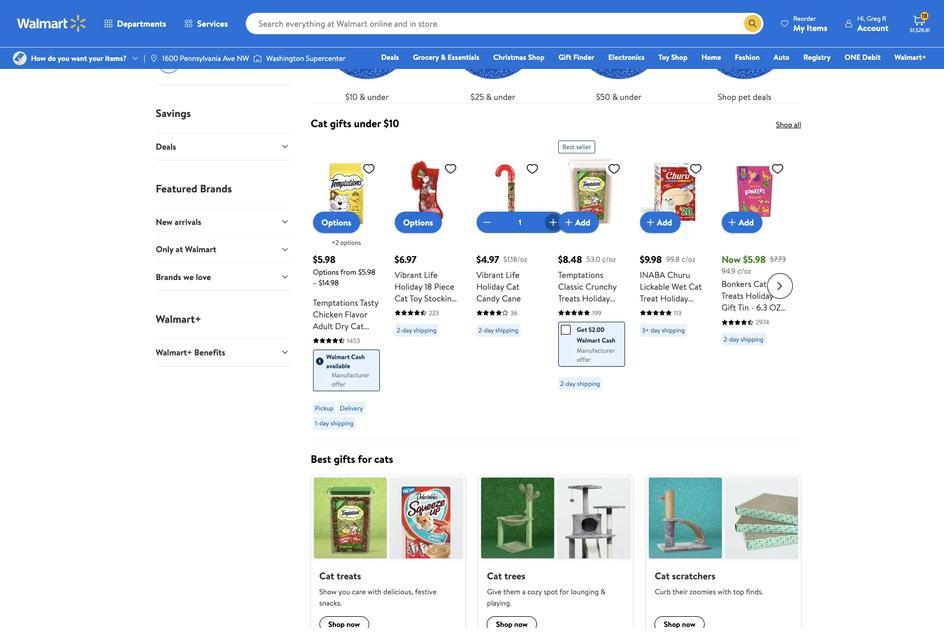 Task type: vqa. For each thing, say whether or not it's contained in the screenshot.
Patio & Garden Services at the right of page
no



Task type: describe. For each thing, give the bounding box(es) containing it.
only at walmart
[[156, 244, 217, 255]]

walmart for $2.00
[[577, 336, 601, 345]]

stocking
[[425, 292, 457, 304]]

lb.
[[351, 332, 360, 344]]

account
[[858, 22, 889, 33]]

add to cart image for bonkers cat treats holiday gift tin - 6.3 oz of paw lickin' chicken treats image
[[726, 216, 739, 229]]

christmas shop
[[494, 52, 545, 63]]

1-
[[315, 419, 320, 428]]

add for bonkers cat treats holiday gift tin - 6.3 oz of paw lickin' chicken treats image
[[739, 216, 755, 228]]

from
[[341, 267, 357, 278]]

holiday inside $9.98 99.8 ¢/oz inaba churu lickable wet cat treat holiday pack, 0.5 oz, 20 tubes, tuna & chicken
[[661, 292, 689, 304]]

1
[[519, 217, 522, 228]]

$25
[[471, 91, 485, 103]]

auto
[[774, 52, 790, 63]]

nw
[[237, 53, 249, 64]]

christmas shop link
[[489, 51, 550, 63]]

1 horizontal spatial gift
[[559, 52, 572, 63]]

top
[[734, 587, 745, 598]]

0 vertical spatial for
[[358, 452, 372, 466]]

festive
[[415, 587, 437, 598]]

deals link
[[377, 51, 404, 63]]

$6.97
[[395, 253, 417, 266]]

care
[[352, 587, 366, 598]]

shipping down 113 at the right of page
[[662, 326, 685, 335]]

pennsylvania
[[180, 53, 221, 64]]

walmart inside walmart cash available
[[326, 352, 350, 361]]

day right 3+
[[651, 326, 661, 335]]

registry link
[[799, 51, 836, 63]]

shop right christmas
[[529, 52, 545, 63]]

a
[[523, 587, 526, 598]]

at
[[176, 244, 183, 255]]

¢/oz for $9.98
[[682, 254, 696, 265]]

toy inside $6.97 vibrant life holiday 18 piece cat toy stocking gift set, pink
[[410, 292, 423, 304]]

day down get $2.00 walmart cash walmart plus, element
[[566, 379, 576, 388]]

cash inside get $2.00 walmart cash
[[602, 336, 616, 345]]

add to favorites list, vibrant life holiday 18 piece cat toy stocking gift set, pink image
[[445, 162, 457, 175]]

$25 & under
[[471, 91, 516, 103]]

hi,
[[858, 14, 866, 23]]

brands we love button
[[156, 263, 290, 290]]

walmart+ link
[[891, 51, 932, 63]]

1 vertical spatial $10
[[384, 116, 399, 130]]

treats
[[337, 569, 362, 583]]

day down the set,
[[403, 326, 412, 335]]

for inside cat trees give them a cozy spot for lounging & playing.
[[560, 587, 570, 598]]

2-day shipping down the set,
[[397, 326, 437, 335]]

temptations tasty chicken flavor adult dry cat food, 3.15 lb. image
[[313, 158, 380, 225]]

2-day shipping down the paw
[[724, 335, 764, 344]]

lickin'
[[749, 314, 772, 325]]

turkey
[[585, 304, 609, 316]]

fashion
[[736, 52, 760, 63]]

greg
[[868, 14, 881, 23]]

3+ day shipping
[[643, 326, 685, 335]]

 image for washington
[[254, 53, 262, 64]]

vibrant inside $4.97 $1.18/oz vibrant life holiday cat candy cane
[[477, 269, 504, 281]]

you inside cat treats show you care with delicious, festive snacks.
[[339, 587, 350, 598]]

add to favorites list, vibrant life holiday cat candy cane image
[[526, 162, 539, 175]]

items?
[[105, 53, 127, 64]]

one
[[845, 52, 861, 63]]

paw
[[732, 314, 747, 325]]

show
[[320, 587, 337, 598]]

your
[[89, 53, 103, 64]]

gifts for for
[[334, 452, 356, 466]]

add to cart image for temptations classic crunchy treats holiday dinner turkey flavor 16 oz. tub image
[[563, 216, 576, 229]]

options inside $5.98 options from $5.98 – $14.98
[[313, 267, 339, 278]]

shop pet deals
[[718, 91, 772, 103]]

$10 & under
[[346, 91, 389, 103]]

holiday inside $4.97 $1.18/oz vibrant life holiday cat candy cane
[[477, 281, 505, 292]]

electronics link
[[604, 51, 650, 63]]

only at walmart button
[[156, 236, 290, 263]]

deals
[[754, 91, 772, 103]]

0 horizontal spatial manufacturer
[[332, 371, 370, 380]]

cat gifts under $10
[[311, 116, 399, 130]]

treats inside $8.48 53.0 ¢/oz temptations classic crunchy treats holiday dinner turkey flavor 16 oz. tub
[[559, 292, 581, 304]]

add button for bonkers cat treats holiday gift tin - 6.3 oz of paw lickin' chicken treats image
[[722, 212, 763, 233]]

r
[[883, 14, 887, 23]]

tin
[[739, 302, 750, 314]]

cat trees list item
[[472, 475, 640, 628]]

shipping down 2974 at right bottom
[[741, 335, 764, 344]]

vibrant life holiday 18 piece cat toy stocking gift set, pink image
[[395, 158, 462, 225]]

with for scratchers
[[718, 587, 732, 598]]

under for $10 & under
[[368, 91, 389, 103]]

0 vertical spatial manufacturer offer
[[577, 346, 615, 364]]

product group containing $6.97
[[395, 136, 462, 434]]

temptations inside temptations tasty chicken flavor adult dry cat food, 3.15 lb.
[[313, 297, 358, 309]]

available
[[326, 361, 351, 371]]

home
[[702, 52, 722, 63]]

day down pickup
[[320, 419, 329, 428]]

options for +2 options
[[322, 217, 352, 228]]

list containing $10 & under
[[305, 0, 808, 103]]

$6.97 vibrant life holiday 18 piece cat toy stocking gift set, pink
[[395, 253, 457, 316]]

cat inside cat treats show you care with delicious, festive snacks.
[[320, 569, 335, 583]]

 image for how
[[13, 51, 27, 65]]

life inside $6.97 vibrant life holiday 18 piece cat toy stocking gift set, pink
[[424, 269, 438, 281]]

& inside $9.98 99.8 ¢/oz inaba churu lickable wet cat treat holiday pack, 0.5 oz, 20 tubes, tuna & chicken
[[684, 316, 690, 328]]

cat inside $4.97 $1.18/oz vibrant life holiday cat candy cane
[[507, 281, 520, 292]]

223
[[429, 309, 439, 318]]

0 horizontal spatial $10
[[346, 91, 358, 103]]

dry
[[335, 320, 349, 332]]

grocery & essentials link
[[409, 51, 485, 63]]

0 vertical spatial toy
[[659, 52, 670, 63]]

add to favorites list, bonkers cat treats holiday gift tin - 6.3 oz of paw lickin' chicken treats image
[[772, 162, 785, 175]]

0 vertical spatial manufacturer
[[577, 346, 615, 355]]

arrivals
[[175, 216, 202, 228]]

walmart for at
[[185, 244, 217, 255]]

chicken inside temptations tasty chicken flavor adult dry cat food, 3.15 lb.
[[313, 309, 343, 320]]

grocery
[[413, 52, 439, 63]]

0 horizontal spatial offer
[[332, 380, 346, 389]]

oz.
[[593, 316, 603, 328]]

treat
[[640, 292, 659, 304]]

holiday inside $8.48 53.0 ¢/oz temptations classic crunchy treats holiday dinner turkey flavor 16 oz. tub
[[583, 292, 611, 304]]

gift for $6.97
[[395, 304, 410, 316]]

¢/oz inside 'now $5.98 $7.73 94.9 ¢/oz bonkers cat treats holiday gift tin - 6.3 oz of paw lickin' chicken treats'
[[738, 266, 752, 276]]

1-day shipping
[[315, 419, 354, 428]]

gift for now
[[722, 302, 737, 314]]

get $2.00 walmart cash
[[577, 325, 616, 345]]

reorder my items
[[794, 14, 828, 33]]

$2.00
[[589, 325, 605, 334]]

brands we love
[[156, 271, 211, 283]]

inaba
[[640, 269, 666, 281]]

0 vertical spatial deals
[[382, 52, 399, 63]]

2-day shipping down get $2.00 walmart cash walmart plus, element
[[561, 379, 601, 388]]

hi, greg r account
[[858, 14, 889, 33]]

shipping down delivery
[[331, 419, 354, 428]]

increase quantity vibrant life holiday cat candy cane, current quantity 1 image
[[547, 216, 560, 229]]

cat inside cat trees give them a cozy spot for lounging & playing.
[[487, 569, 502, 583]]

them
[[504, 587, 521, 598]]

tubes,
[[640, 316, 663, 328]]

product group containing $9.98
[[640, 136, 707, 434]]

best gifts for cats
[[311, 452, 394, 466]]

vibrant inside $6.97 vibrant life holiday 18 piece cat toy stocking gift set, pink
[[395, 269, 422, 281]]

cash inside walmart cash available
[[352, 352, 365, 361]]

113
[[675, 309, 682, 318]]

shop all link
[[777, 119, 802, 130]]

temptations tasty chicken flavor adult dry cat food, 3.15 lb.
[[313, 297, 379, 344]]

add for inaba churu lickable wet cat treat holiday pack, 0.5 oz, 20 tubes, tuna & chicken image
[[658, 216, 673, 228]]

1 horizontal spatial $5.98
[[358, 267, 376, 278]]

add button for temptations classic crunchy treats holiday dinner turkey flavor 16 oz. tub image
[[559, 212, 600, 233]]

supercenter
[[306, 53, 346, 64]]

cat trees give them a cozy spot for lounging & playing.
[[487, 569, 606, 609]]

pet
[[739, 91, 751, 103]]

Search search field
[[246, 13, 764, 34]]

piece
[[434, 281, 455, 292]]

of
[[722, 314, 730, 325]]

under for $25 & under
[[494, 91, 516, 103]]

pink
[[428, 304, 444, 316]]

add to favorites list, inaba churu lickable wet cat treat holiday pack, 0.5 oz, 20 tubes, tuna & chicken image
[[690, 162, 703, 175]]

vibrant life holiday cat candy cane image
[[477, 158, 544, 225]]

curb
[[655, 587, 671, 598]]

gifts for under
[[330, 116, 352, 130]]

shop left pet
[[718, 91, 737, 103]]

$4.97
[[477, 253, 500, 266]]

1 horizontal spatial 18
[[922, 11, 928, 20]]

toy shop
[[659, 52, 688, 63]]

Walmart Site-Wide search field
[[246, 13, 764, 34]]

food,
[[313, 332, 334, 344]]

christmas
[[494, 52, 527, 63]]

add to favorites list, temptations tasty chicken flavor adult dry cat food, 3.15 lb. image
[[363, 162, 376, 175]]

16
[[583, 316, 591, 328]]

list containing cat treats
[[305, 475, 808, 628]]

1 horizontal spatial offer
[[577, 355, 591, 364]]

$9.98 99.8 ¢/oz inaba churu lickable wet cat treat holiday pack, 0.5 oz, 20 tubes, tuna & chicken
[[640, 253, 703, 340]]



Task type: locate. For each thing, give the bounding box(es) containing it.
$5.98 inside 'now $5.98 $7.73 94.9 ¢/oz bonkers cat treats holiday gift tin - 6.3 oz of paw lickin' chicken treats'
[[744, 253, 766, 266]]

product group containing $8.48
[[559, 136, 625, 434]]

0 horizontal spatial  image
[[13, 51, 27, 65]]

2 horizontal spatial  image
[[254, 53, 262, 64]]

1 horizontal spatial add button
[[640, 212, 681, 233]]

0 horizontal spatial vibrant
[[395, 269, 422, 281]]

manufacturer down get $2.00 walmart cash
[[577, 346, 615, 355]]

trees
[[505, 569, 526, 583]]

product group containing $5.98
[[313, 136, 380, 434]]

 image
[[13, 51, 27, 65], [254, 53, 262, 64], [150, 54, 158, 63]]

gift left finder
[[559, 52, 572, 63]]

flavor up lb.
[[345, 309, 368, 320]]

53.0
[[587, 254, 601, 265]]

with inside cat scratchers curb their zoomies with top finds.
[[718, 587, 732, 598]]

2 add button from the left
[[640, 212, 681, 233]]

chicken down the pack,
[[640, 328, 670, 340]]

0 vertical spatial best
[[563, 142, 575, 151]]

cash down 1453
[[352, 352, 365, 361]]

0 vertical spatial walmart+
[[895, 52, 927, 63]]

how
[[31, 53, 46, 64]]

new
[[156, 216, 173, 228]]

2-day shipping down 36
[[479, 326, 519, 335]]

1 horizontal spatial best
[[563, 142, 575, 151]]

you
[[58, 53, 69, 64], [339, 587, 350, 598]]

cat inside temptations tasty chicken flavor adult dry cat food, 3.15 lb.
[[351, 320, 364, 332]]

20
[[688, 304, 697, 316]]

get $2.00 walmart cash walmart plus, element
[[561, 325, 616, 346]]

1 horizontal spatial add
[[658, 216, 673, 228]]

5 product group from the left
[[640, 136, 707, 434]]

vibrant down $6.97
[[395, 269, 422, 281]]

2 with from the left
[[718, 587, 732, 598]]

0 horizontal spatial you
[[58, 53, 69, 64]]

next slide for product carousel list image
[[768, 274, 793, 299]]

their
[[673, 587, 688, 598]]

walmart right at
[[185, 244, 217, 255]]

0 vertical spatial gifts
[[330, 116, 352, 130]]

options
[[341, 238, 361, 247]]

options up $6.97
[[403, 217, 434, 228]]

adult
[[313, 320, 333, 332]]

& right $25
[[487, 91, 492, 103]]

walmart+ for walmart+ 'link'
[[895, 52, 927, 63]]

flavor inside $8.48 53.0 ¢/oz temptations classic crunchy treats holiday dinner turkey flavor 16 oz. tub
[[559, 316, 581, 328]]

search icon image
[[749, 19, 758, 28]]

$10
[[346, 91, 358, 103], [384, 116, 399, 130]]

1 vibrant from the left
[[395, 269, 422, 281]]

chicken up food,
[[313, 309, 343, 320]]

94.9
[[722, 266, 736, 276]]

¢/oz for $8.48
[[603, 254, 616, 265]]

2 horizontal spatial gift
[[722, 302, 737, 314]]

product group
[[313, 136, 380, 434], [395, 136, 462, 434], [477, 136, 564, 434], [559, 136, 625, 434], [640, 136, 707, 434], [722, 136, 789, 434]]

3.15
[[336, 332, 349, 344]]

1 vertical spatial temptations
[[313, 297, 358, 309]]

0 vertical spatial temptations
[[559, 269, 604, 281]]

walmart+ inside dropdown button
[[156, 347, 192, 358]]

best for best gifts for cats
[[311, 452, 332, 466]]

add up now
[[739, 216, 755, 228]]

 image right |
[[150, 54, 158, 63]]

best down the 1-
[[311, 452, 332, 466]]

1 vertical spatial brands
[[156, 271, 182, 283]]

options link for $6.97
[[395, 212, 442, 233]]

chicken inside 'now $5.98 $7.73 94.9 ¢/oz bonkers cat treats holiday gift tin - 6.3 oz of paw lickin' chicken treats'
[[722, 325, 752, 337]]

3 add from the left
[[739, 216, 755, 228]]

 image right nw
[[254, 53, 262, 64]]

$50
[[597, 91, 611, 103]]

1 life from the left
[[424, 269, 438, 281]]

0 horizontal spatial treats
[[559, 292, 581, 304]]

for right spot
[[560, 587, 570, 598]]

1 vertical spatial offer
[[332, 380, 346, 389]]

add button up the $9.98
[[640, 212, 681, 233]]

0 vertical spatial $10
[[346, 91, 358, 103]]

1 horizontal spatial walmart
[[326, 352, 350, 361]]

$10 down $10 & under
[[384, 116, 399, 130]]

1 vertical spatial walmart+
[[156, 312, 201, 326]]

0 horizontal spatial $5.98
[[313, 253, 336, 266]]

0 horizontal spatial brands
[[156, 271, 182, 283]]

0 horizontal spatial for
[[358, 452, 372, 466]]

18 inside $6.97 vibrant life holiday 18 piece cat toy stocking gift set, pink
[[425, 281, 432, 292]]

lounging
[[571, 587, 599, 598]]

2 horizontal spatial $5.98
[[744, 253, 766, 266]]

¢/oz right 99.8
[[682, 254, 696, 265]]

classic
[[559, 281, 584, 292]]

0 horizontal spatial options link
[[313, 212, 360, 233]]

with inside cat treats show you care with delicious, festive snacks.
[[368, 587, 382, 598]]

options for $6.97
[[403, 217, 434, 228]]

0 horizontal spatial with
[[368, 587, 382, 598]]

gifts down 1-day shipping
[[334, 452, 356, 466]]

deals left grocery
[[382, 52, 399, 63]]

life
[[424, 269, 438, 281], [506, 269, 520, 281]]

walmart+ for walmart+ benefits
[[156, 347, 192, 358]]

chicken for now
[[722, 325, 752, 337]]

you right do
[[58, 53, 69, 64]]

offer down available
[[332, 380, 346, 389]]

1 add from the left
[[576, 216, 591, 228]]

day
[[403, 326, 412, 335], [485, 326, 494, 335], [651, 326, 661, 335], [730, 335, 740, 344], [566, 379, 576, 388], [320, 419, 329, 428]]

manufacturer
[[577, 346, 615, 355], [332, 371, 370, 380]]

1 vertical spatial for
[[560, 587, 570, 598]]

cat treats show you care with delicious, festive snacks.
[[320, 569, 437, 609]]

1 vertical spatial list
[[305, 475, 808, 628]]

18 up $1,528.81
[[922, 11, 928, 20]]

chicken
[[313, 309, 343, 320], [722, 325, 752, 337], [640, 328, 670, 340]]

& for $50
[[613, 91, 618, 103]]

3 add button from the left
[[722, 212, 763, 233]]

cat inside $6.97 vibrant life holiday 18 piece cat toy stocking gift set, pink
[[395, 292, 408, 304]]

churu
[[668, 269, 691, 281]]

gift inside $6.97 vibrant life holiday 18 piece cat toy stocking gift set, pink
[[395, 304, 410, 316]]

holiday inside $6.97 vibrant life holiday 18 piece cat toy stocking gift set, pink
[[395, 281, 423, 292]]

chicken for $9.98
[[640, 328, 670, 340]]

you left care
[[339, 587, 350, 598]]

0 horizontal spatial 18
[[425, 281, 432, 292]]

¢/oz inside $8.48 53.0 ¢/oz temptations classic crunchy treats holiday dinner turkey flavor 16 oz. tub
[[603, 254, 616, 265]]

2 life from the left
[[506, 269, 520, 281]]

temptations down $14.98
[[313, 297, 358, 309]]

gift left the set,
[[395, 304, 410, 316]]

0 vertical spatial walmart
[[185, 244, 217, 255]]

debit
[[863, 52, 881, 63]]

add up 99.8
[[658, 216, 673, 228]]

cat inside cat scratchers curb their zoomies with top finds.
[[655, 569, 670, 583]]

2 horizontal spatial treats
[[754, 325, 776, 337]]

product group containing $4.97
[[477, 136, 564, 434]]

1 horizontal spatial deals
[[382, 52, 399, 63]]

options link up $6.97
[[395, 212, 442, 233]]

cash down $2.00
[[602, 336, 616, 345]]

1 horizontal spatial temptations
[[559, 269, 604, 281]]

2 add to cart image from the left
[[726, 216, 739, 229]]

$5.98 right now
[[744, 253, 766, 266]]

cat treats list item
[[305, 475, 472, 628]]

day down candy
[[485, 326, 494, 335]]

199
[[593, 309, 602, 318]]

2 vertical spatial walmart+
[[156, 347, 192, 358]]

under for $50 & under
[[621, 91, 642, 103]]

cats
[[375, 452, 394, 466]]

temptations down $8.48
[[559, 269, 604, 281]]

zoomies
[[690, 587, 717, 598]]

manufacturer up delivery
[[332, 371, 370, 380]]

1 horizontal spatial with
[[718, 587, 732, 598]]

add button up $8.48
[[559, 212, 600, 233]]

2 list from the top
[[305, 475, 808, 628]]

1 horizontal spatial add to cart image
[[726, 216, 739, 229]]

vibrant down $4.97
[[477, 269, 504, 281]]

$25 & under link
[[437, 0, 550, 103]]

–
[[313, 278, 317, 288]]

product group containing now $5.98
[[722, 136, 789, 434]]

 image for 1600
[[150, 54, 158, 63]]

tuna
[[665, 316, 682, 328]]

chicken down tin
[[722, 325, 752, 337]]

life down '$1.18/oz'
[[506, 269, 520, 281]]

$10 & under link
[[311, 0, 424, 103]]

best inside product group
[[563, 142, 575, 151]]

shipping down 223
[[414, 326, 437, 335]]

gift inside 'now $5.98 $7.73 94.9 ¢/oz bonkers cat treats holiday gift tin - 6.3 oz of paw lickin' chicken treats'
[[722, 302, 737, 314]]

day down the paw
[[730, 335, 740, 344]]

& up cat gifts under $10
[[360, 91, 366, 103]]

treats down 6.3
[[754, 325, 776, 337]]

shop left all
[[777, 119, 793, 130]]

& right 113 at the right of page
[[684, 316, 690, 328]]

decrease quantity vibrant life holiday cat candy cane, current quantity 1 image
[[481, 216, 494, 229]]

flavor inside temptations tasty chicken flavor adult dry cat food, 3.15 lb.
[[345, 309, 368, 320]]

|
[[144, 53, 145, 64]]

options up +2
[[322, 217, 352, 228]]

¢/oz right 53.0
[[603, 254, 616, 265]]

1 horizontal spatial you
[[339, 587, 350, 598]]

3 product group from the left
[[477, 136, 564, 434]]

spot
[[544, 587, 558, 598]]

pickup
[[315, 404, 334, 413]]

benefits
[[194, 347, 225, 358]]

under right $50
[[621, 91, 642, 103]]

2 options link from the left
[[395, 212, 442, 233]]

+2 options
[[332, 238, 361, 247]]

bonkers cat treats holiday gift tin - 6.3 oz of paw lickin' chicken treats image
[[722, 158, 789, 225]]

+2
[[332, 238, 339, 247]]

0 horizontal spatial gift
[[395, 304, 410, 316]]

add button up now
[[722, 212, 763, 233]]

home link
[[697, 51, 727, 63]]

1 vertical spatial manufacturer
[[332, 371, 370, 380]]

gift left tin
[[722, 302, 737, 314]]

0 horizontal spatial add to cart image
[[563, 216, 576, 229]]

now
[[722, 253, 741, 266]]

essentials
[[448, 52, 480, 63]]

0 horizontal spatial add button
[[559, 212, 600, 233]]

2 horizontal spatial walmart
[[577, 336, 601, 345]]

auto link
[[770, 51, 795, 63]]

0 horizontal spatial chicken
[[313, 309, 343, 320]]

cat inside $9.98 99.8 ¢/oz inaba churu lickable wet cat treat holiday pack, 0.5 oz, 20 tubes, tuna & chicken
[[689, 281, 703, 292]]

99.8
[[667, 254, 680, 265]]

temptations inside $8.48 53.0 ¢/oz temptations classic crunchy treats holiday dinner turkey flavor 16 oz. tub
[[559, 269, 604, 281]]

add button for inaba churu lickable wet cat treat holiday pack, 0.5 oz, 20 tubes, tuna & chicken image
[[640, 212, 681, 233]]

walmart down get
[[577, 336, 601, 345]]

temptations classic crunchy treats holiday dinner turkey flavor 16 oz. tub image
[[559, 158, 625, 225]]

flavor
[[345, 309, 368, 320], [559, 316, 581, 328]]

cat inside 'now $5.98 $7.73 94.9 ¢/oz bonkers cat treats holiday gift tin - 6.3 oz of paw lickin' chicken treats'
[[754, 278, 767, 290]]

2 horizontal spatial chicken
[[722, 325, 752, 337]]

chicken inside $9.98 99.8 ¢/oz inaba churu lickable wet cat treat holiday pack, 0.5 oz, 20 tubes, tuna & chicken
[[640, 328, 670, 340]]

1 vertical spatial you
[[339, 587, 350, 598]]

only
[[156, 244, 174, 255]]

18 left piece
[[425, 281, 432, 292]]

inaba churu lickable wet cat treat holiday pack, 0.5 oz, 20 tubes, tuna & chicken image
[[640, 158, 707, 225]]

2 horizontal spatial ¢/oz
[[738, 266, 752, 276]]

walmart+ left benefits
[[156, 347, 192, 358]]

1 list from the top
[[305, 0, 808, 103]]

$10 up cat gifts under $10
[[346, 91, 358, 103]]

1 horizontal spatial brands
[[200, 181, 232, 196]]

1 vertical spatial best
[[311, 452, 332, 466]]

registry
[[804, 52, 831, 63]]

0 horizontal spatial toy
[[410, 292, 423, 304]]

tub
[[605, 316, 618, 328]]

0 vertical spatial offer
[[577, 355, 591, 364]]

1600 pennsylvania ave nw
[[162, 53, 249, 64]]

1 horizontal spatial manufacturer offer
[[577, 346, 615, 364]]

add to cart image
[[563, 216, 576, 229], [726, 216, 739, 229]]

walmart+ inside 'link'
[[895, 52, 927, 63]]

2 horizontal spatial add
[[739, 216, 755, 228]]

4 product group from the left
[[559, 136, 625, 434]]

0 vertical spatial 18
[[922, 11, 928, 20]]

featured brands
[[156, 181, 232, 196]]

scratchers
[[673, 569, 716, 583]]

departments
[[117, 18, 166, 29]]

1 horizontal spatial options link
[[395, 212, 442, 233]]

shop all
[[777, 119, 802, 130]]

0 horizontal spatial deals
[[156, 140, 176, 152]]

2 add from the left
[[658, 216, 673, 228]]

& right grocery
[[441, 52, 446, 63]]

under up cat gifts under $10
[[368, 91, 389, 103]]

toy right electronics link
[[659, 52, 670, 63]]

shop left home link
[[672, 52, 688, 63]]

gifts down $10 & under
[[330, 116, 352, 130]]

under for cat gifts under $10
[[354, 116, 381, 130]]

$5.98 down +2
[[313, 253, 336, 266]]

life inside $4.97 $1.18/oz vibrant life holiday cat candy cane
[[506, 269, 520, 281]]

ave
[[223, 53, 235, 64]]

reorder
[[794, 14, 817, 23]]

snacks.
[[320, 598, 342, 609]]

1 horizontal spatial ¢/oz
[[682, 254, 696, 265]]

add to cart image
[[645, 216, 658, 229]]

new arrivals button
[[156, 208, 290, 236]]

add for temptations classic crunchy treats holiday dinner turkey flavor 16 oz. tub image
[[576, 216, 591, 228]]

1 with from the left
[[368, 587, 382, 598]]

1 horizontal spatial cash
[[602, 336, 616, 345]]

Get $2.00 Walmart Cash checkbox
[[561, 325, 571, 335]]

for left cats
[[358, 452, 372, 466]]

1 horizontal spatial manufacturer
[[577, 346, 615, 355]]

walmart inside dropdown button
[[185, 244, 217, 255]]

1 horizontal spatial flavor
[[559, 316, 581, 328]]

0 vertical spatial cash
[[602, 336, 616, 345]]

get
[[577, 325, 588, 334]]

1 horizontal spatial for
[[560, 587, 570, 598]]

best left seller
[[563, 142, 575, 151]]

with right care
[[368, 587, 382, 598]]

options link up +2
[[313, 212, 360, 233]]

with left top
[[718, 587, 732, 598]]

1 add button from the left
[[559, 212, 600, 233]]

0 horizontal spatial add
[[576, 216, 591, 228]]

& right lounging
[[601, 587, 606, 598]]

brands inside "dropdown button"
[[156, 271, 182, 283]]

manufacturer offer up delivery
[[332, 371, 370, 389]]

¢/oz up bonkers
[[738, 266, 752, 276]]

list
[[305, 0, 808, 103], [305, 475, 808, 628]]

manufacturer offer down get $2.00 walmart cash
[[577, 346, 615, 364]]

& right $50
[[613, 91, 618, 103]]

add to cart image right increase quantity vibrant life holiday cat candy cane, current quantity 1 "icon"
[[563, 216, 576, 229]]

add button
[[559, 212, 600, 233], [640, 212, 681, 233], [722, 212, 763, 233]]

we
[[184, 271, 194, 283]]

add to cart image up now
[[726, 216, 739, 229]]

1 horizontal spatial  image
[[150, 54, 158, 63]]

savings
[[156, 106, 191, 120]]

toy left pink
[[410, 292, 423, 304]]

1 horizontal spatial vibrant
[[477, 269, 504, 281]]

& inside cat trees give them a cozy spot for lounging & playing.
[[601, 587, 606, 598]]

0 horizontal spatial temptations
[[313, 297, 358, 309]]

do
[[48, 53, 56, 64]]

brands left "we"
[[156, 271, 182, 283]]

add to favorites list, temptations classic crunchy treats holiday dinner turkey flavor 16 oz. tub image
[[608, 162, 621, 175]]

& for $10
[[360, 91, 366, 103]]

0 horizontal spatial cash
[[352, 352, 365, 361]]

under right $25
[[494, 91, 516, 103]]

1 horizontal spatial chicken
[[640, 328, 670, 340]]

services button
[[175, 11, 237, 36]]

walmart down 3.15 at the bottom left
[[326, 352, 350, 361]]

& for grocery
[[441, 52, 446, 63]]

1 vertical spatial 18
[[425, 281, 432, 292]]

1 horizontal spatial life
[[506, 269, 520, 281]]

1 vertical spatial cash
[[352, 352, 365, 361]]

walmart+ benefits button
[[156, 339, 290, 366]]

under down $10 & under
[[354, 116, 381, 130]]

with for treats
[[368, 587, 382, 598]]

playing.
[[487, 598, 512, 609]]

1 add to cart image from the left
[[563, 216, 576, 229]]

1 vertical spatial gifts
[[334, 452, 356, 466]]

shipping down get $2.00 walmart cash walmart plus, element
[[578, 379, 601, 388]]

1 horizontal spatial treats
[[722, 290, 744, 302]]

1 vertical spatial deals
[[156, 140, 176, 152]]

offer down get $2.00 walmart cash walmart plus, element
[[577, 355, 591, 364]]

deals inside dropdown button
[[156, 140, 176, 152]]

0 vertical spatial list
[[305, 0, 808, 103]]

2 horizontal spatial add button
[[722, 212, 763, 233]]

pet health & wellness image
[[156, 50, 182, 76]]

1 vertical spatial walmart
[[577, 336, 601, 345]]

shipping down 36
[[496, 326, 519, 335]]

cat
[[311, 116, 328, 130], [754, 278, 767, 290], [507, 281, 520, 292], [689, 281, 703, 292], [395, 292, 408, 304], [351, 320, 364, 332], [320, 569, 335, 583], [487, 569, 502, 583], [655, 569, 670, 583]]

¢/oz inside $9.98 99.8 ¢/oz inaba churu lickable wet cat treat holiday pack, 0.5 oz, 20 tubes, tuna & chicken
[[682, 254, 696, 265]]

 image left how
[[13, 51, 27, 65]]

0 horizontal spatial flavor
[[345, 309, 368, 320]]

treats left -
[[722, 290, 744, 302]]

1 vertical spatial toy
[[410, 292, 423, 304]]

0 horizontal spatial life
[[424, 269, 438, 281]]

$14.98
[[319, 278, 339, 288]]

1 options link from the left
[[313, 212, 360, 233]]

2 vibrant from the left
[[477, 269, 504, 281]]

walmart+ up walmart+ benefits
[[156, 312, 201, 326]]

0.5
[[662, 304, 673, 316]]

add right increase quantity vibrant life holiday cat candy cane, current quantity 1 "icon"
[[576, 216, 591, 228]]

walmart+ down $1,528.81
[[895, 52, 927, 63]]

treats left turkey
[[559, 292, 581, 304]]

1 vertical spatial manufacturer offer
[[332, 371, 370, 389]]

1 product group from the left
[[313, 136, 380, 434]]

walmart inside get $2.00 walmart cash
[[577, 336, 601, 345]]

0 horizontal spatial ¢/oz
[[603, 254, 616, 265]]

0 horizontal spatial manufacturer offer
[[332, 371, 370, 389]]

walmart image
[[17, 15, 87, 32]]

one debit link
[[841, 51, 886, 63]]

gifts
[[330, 116, 352, 130], [334, 452, 356, 466]]

2 vertical spatial walmart
[[326, 352, 350, 361]]

cat scratchers list item
[[640, 475, 808, 628]]

gift
[[559, 52, 572, 63], [722, 302, 737, 314], [395, 304, 410, 316]]

toy shop link
[[654, 51, 693, 63]]

$5.98 right from
[[358, 267, 376, 278]]

1 horizontal spatial $10
[[384, 116, 399, 130]]

one debit
[[845, 52, 881, 63]]

0 vertical spatial brands
[[200, 181, 232, 196]]

flavor left 16 at the bottom right of the page
[[559, 316, 581, 328]]

deals
[[382, 52, 399, 63], [156, 140, 176, 152]]

$1,528.81
[[911, 26, 931, 34]]

options link for +2 options
[[313, 212, 360, 233]]

0 horizontal spatial best
[[311, 452, 332, 466]]

$5.98 options from $5.98 – $14.98
[[313, 253, 376, 288]]

pack,
[[640, 304, 660, 316]]

deals down savings
[[156, 140, 176, 152]]

$7.73
[[771, 254, 787, 265]]

best for best seller
[[563, 142, 575, 151]]

-
[[752, 302, 755, 314]]

6 product group from the left
[[722, 136, 789, 434]]

holiday inside 'now $5.98 $7.73 94.9 ¢/oz bonkers cat treats holiday gift tin - 6.3 oz of paw lickin' chicken treats'
[[746, 290, 774, 302]]

life up stocking on the left top of the page
[[424, 269, 438, 281]]

finds.
[[747, 587, 764, 598]]

1 horizontal spatial toy
[[659, 52, 670, 63]]

0 vertical spatial you
[[58, 53, 69, 64]]

& for $25
[[487, 91, 492, 103]]

2 product group from the left
[[395, 136, 462, 434]]



